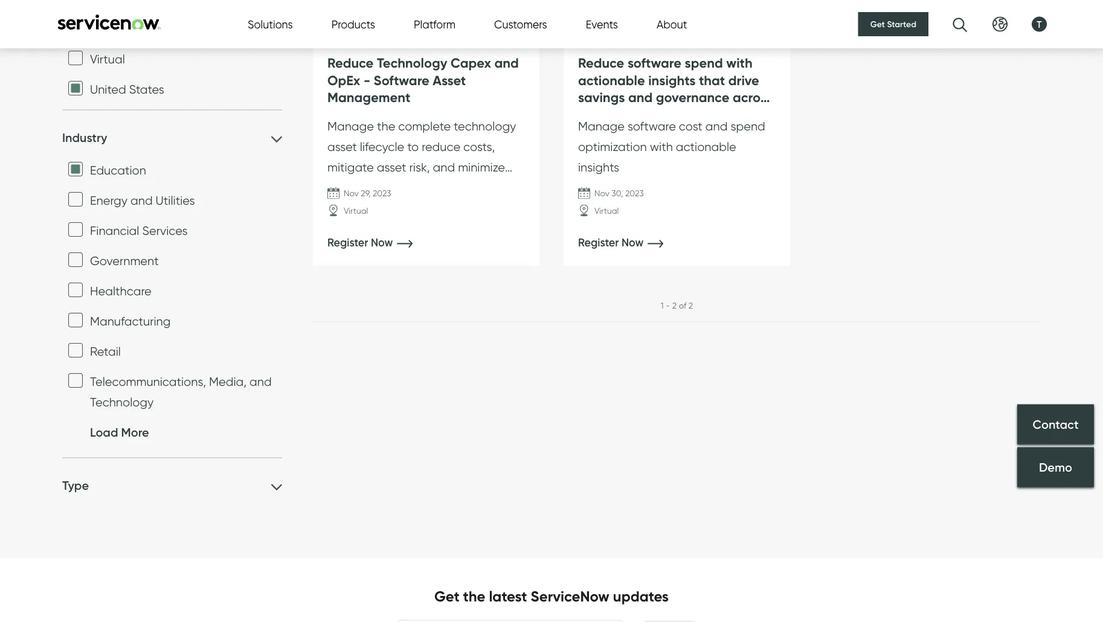 Task type: locate. For each thing, give the bounding box(es) containing it.
retail option
[[68, 344, 83, 358]]

government
[[90, 254, 159, 269]]

- inside reduce technology capex and opex - software asset management
[[364, 72, 371, 89]]

0 horizontal spatial -
[[364, 72, 371, 89]]

1 vertical spatial software
[[628, 119, 676, 134]]

1 horizontal spatial get
[[871, 19, 885, 29]]

0 vertical spatial technology
[[377, 55, 448, 71]]

1 horizontal spatial virtual
[[344, 206, 368, 216]]

0 vertical spatial the
[[377, 119, 395, 134]]

1 vertical spatial spend
[[731, 119, 766, 134]]

technology up load more
[[90, 396, 154, 410]]

spend up that
[[685, 55, 723, 71]]

country
[[62, 19, 107, 35]]

virtual
[[90, 52, 125, 67], [344, 206, 368, 216], [595, 206, 619, 216]]

2023 for reduce software spend with actionable insights that drive savings and governance across your saas & onprem licenses
[[626, 189, 644, 199]]

and inside manage the complete technology asset lifecycle to reduce costs, mitigate asset risk, and minimize license complexities
[[433, 160, 455, 175]]

and down reduce
[[433, 160, 455, 175]]

virtual down '30,'
[[595, 206, 619, 216]]

to
[[407, 140, 419, 154]]

- up management on the top left of the page
[[364, 72, 371, 89]]

1 horizontal spatial 2
[[689, 301, 693, 311]]

actionable down cost
[[676, 140, 737, 154]]

1 vertical spatial insights
[[578, 160, 620, 175]]

healthcare option
[[68, 283, 83, 298]]

type
[[62, 479, 89, 494]]

2 reduce from the left
[[578, 55, 625, 71]]

1 horizontal spatial reduce
[[578, 55, 625, 71]]

0 vertical spatial actionable
[[578, 72, 645, 89]]

actionable up savings
[[578, 72, 645, 89]]

united
[[90, 83, 126, 97]]

solutions
[[248, 18, 293, 31]]

0 horizontal spatial nov
[[344, 189, 359, 199]]

get started
[[871, 19, 917, 29]]

get for get the latest servicenow updates
[[435, 588, 460, 606]]

0 horizontal spatial with
[[650, 140, 673, 154]]

2 2 from the left
[[689, 301, 693, 311]]

0 horizontal spatial the
[[377, 119, 395, 134]]

1 reduce from the left
[[328, 55, 374, 71]]

license
[[328, 181, 365, 195]]

1 vertical spatial get
[[435, 588, 460, 606]]

manage the complete technology asset lifecycle to reduce costs, mitigate asset risk, and minimize license complexities
[[328, 119, 516, 195]]

1 horizontal spatial asset
[[377, 160, 406, 175]]

1 horizontal spatial 2023
[[626, 189, 644, 199]]

the left latest
[[463, 588, 486, 606]]

the up lifecycle at the left of page
[[377, 119, 395, 134]]

onprem
[[657, 107, 706, 123]]

load more
[[90, 426, 149, 441]]

1 vertical spatial with
[[650, 140, 673, 154]]

and right media,
[[250, 375, 272, 390]]

about
[[657, 18, 687, 31]]

telecommunications, media, and technology option
[[68, 374, 83, 388]]

across
[[733, 89, 773, 106]]

latest
[[489, 588, 527, 606]]

nov
[[344, 189, 359, 199], [595, 189, 610, 199]]

-
[[364, 72, 371, 89], [666, 301, 670, 311]]

manage up optimization
[[578, 119, 625, 134]]

financial services option
[[68, 223, 83, 237]]

2 manage from the left
[[578, 119, 625, 134]]

nov left "29," in the top of the page
[[344, 189, 359, 199]]

0 vertical spatial software
[[628, 55, 682, 71]]

software
[[628, 55, 682, 71], [628, 119, 676, 134]]

country button
[[62, 19, 282, 35]]

0 horizontal spatial 2
[[673, 301, 677, 311]]

with up drive
[[727, 55, 753, 71]]

reduce for actionable
[[578, 55, 625, 71]]

2 left of
[[673, 301, 677, 311]]

virtual down "29," in the top of the page
[[344, 206, 368, 216]]

actionable
[[578, 72, 645, 89], [676, 140, 737, 154]]

united states option
[[68, 81, 83, 96]]

1 horizontal spatial insights
[[649, 72, 696, 89]]

education option
[[68, 162, 83, 177]]

1 vertical spatial -
[[666, 301, 670, 311]]

virtual option
[[68, 51, 83, 66]]

education
[[90, 164, 146, 178]]

1 horizontal spatial actionable
[[676, 140, 737, 154]]

0 vertical spatial -
[[364, 72, 371, 89]]

with
[[727, 55, 753, 71], [650, 140, 673, 154]]

1 horizontal spatial the
[[463, 588, 486, 606]]

reduce
[[328, 55, 374, 71], [578, 55, 625, 71]]

2 software from the top
[[628, 119, 676, 134]]

reduce up savings
[[578, 55, 625, 71]]

mitigate
[[328, 160, 374, 175]]

insights
[[649, 72, 696, 89], [578, 160, 620, 175]]

costs,
[[464, 140, 495, 154]]

technology
[[377, 55, 448, 71], [90, 396, 154, 410]]

2 nov from the left
[[595, 189, 610, 199]]

1 vertical spatial the
[[463, 588, 486, 606]]

reduce up opex
[[328, 55, 374, 71]]

management
[[328, 89, 411, 106]]

energy and utilities
[[90, 194, 195, 208]]

manufacturing
[[90, 315, 171, 329]]

1 vertical spatial technology
[[90, 396, 154, 410]]

2 2023 from the left
[[626, 189, 644, 199]]

spend down across
[[731, 119, 766, 134]]

reduce inside reduce software spend with actionable insights that drive savings and governance across your saas & onprem licenses manage software cost and spend optimization with actionable insights
[[578, 55, 625, 71]]

with down &
[[650, 140, 673, 154]]

manufacturing option
[[68, 313, 83, 328]]

the for get
[[463, 588, 486, 606]]

insights down optimization
[[578, 160, 620, 175]]

0 vertical spatial spend
[[685, 55, 723, 71]]

1 horizontal spatial manage
[[578, 119, 625, 134]]

0 horizontal spatial 2023
[[373, 189, 391, 199]]

products
[[332, 18, 375, 31]]

1 2023 from the left
[[373, 189, 391, 199]]

platform
[[414, 18, 456, 31]]

2
[[673, 301, 677, 311], [689, 301, 693, 311]]

2 right of
[[689, 301, 693, 311]]

drive
[[729, 72, 760, 89]]

0 horizontal spatial spend
[[685, 55, 723, 71]]

technology up software
[[377, 55, 448, 71]]

reduce inside reduce technology capex and opex - software asset management
[[328, 55, 374, 71]]

telecommunications, media, and technology
[[90, 375, 272, 410]]

insights up governance
[[649, 72, 696, 89]]

0 vertical spatial get
[[871, 19, 885, 29]]

the inside manage the complete technology asset lifecycle to reduce costs, mitigate asset risk, and minimize license complexities
[[377, 119, 395, 134]]

- right 1
[[666, 301, 670, 311]]

1 horizontal spatial nov
[[595, 189, 610, 199]]

0 vertical spatial with
[[727, 55, 753, 71]]

virtual for reduce technology capex and opex - software asset management
[[344, 206, 368, 216]]

manage
[[328, 119, 374, 134], [578, 119, 625, 134]]

capex
[[451, 55, 491, 71]]

software left cost
[[628, 119, 676, 134]]

asset up mitigate
[[328, 140, 357, 154]]

1 horizontal spatial technology
[[377, 55, 448, 71]]

0 horizontal spatial manage
[[328, 119, 374, 134]]

0 horizontal spatial technology
[[90, 396, 154, 410]]

2023
[[373, 189, 391, 199], [626, 189, 644, 199]]

2 horizontal spatial virtual
[[595, 206, 619, 216]]

the for manage
[[377, 119, 395, 134]]

savings
[[578, 89, 625, 106]]

and right capex
[[495, 55, 519, 71]]

1 - 2 of 2
[[661, 301, 693, 311]]

asset
[[433, 72, 466, 89]]

get for get started
[[871, 19, 885, 29]]

media,
[[209, 375, 247, 390]]

0 horizontal spatial asset
[[328, 140, 357, 154]]

1
[[661, 301, 664, 311]]

about button
[[657, 16, 687, 32]]

0 vertical spatial asset
[[328, 140, 357, 154]]

2023 right "29," in the top of the page
[[373, 189, 391, 199]]

2023 right '30,'
[[626, 189, 644, 199]]

software down about
[[628, 55, 682, 71]]

the
[[377, 119, 395, 134], [463, 588, 486, 606]]

type button
[[62, 478, 282, 494]]

and
[[495, 55, 519, 71], [629, 89, 653, 106], [706, 119, 728, 134], [433, 160, 455, 175], [131, 194, 153, 208], [250, 375, 272, 390]]

0 horizontal spatial get
[[435, 588, 460, 606]]

states
[[129, 83, 164, 97]]

reduce
[[422, 140, 461, 154]]

nov left '30,'
[[595, 189, 610, 199]]

1 horizontal spatial -
[[666, 301, 670, 311]]

asset
[[328, 140, 357, 154], [377, 160, 406, 175]]

1 nov from the left
[[344, 189, 359, 199]]

started
[[888, 19, 917, 29]]

nov 29, 2023
[[344, 189, 391, 199]]

29,
[[361, 189, 371, 199]]

and right cost
[[706, 119, 728, 134]]

manage down management on the top left of the page
[[328, 119, 374, 134]]

spend
[[685, 55, 723, 71], [731, 119, 766, 134]]

get
[[871, 19, 885, 29], [435, 588, 460, 606]]

opex
[[328, 72, 360, 89]]

government option
[[68, 253, 83, 268]]

virtual up united
[[90, 52, 125, 67]]

0 horizontal spatial reduce
[[328, 55, 374, 71]]

get started link
[[859, 12, 929, 36]]

0 horizontal spatial actionable
[[578, 72, 645, 89]]

get the latest servicenow updates
[[435, 588, 669, 606]]

retail
[[90, 345, 121, 359]]

asset down lifecycle at the left of page
[[377, 160, 406, 175]]

1 manage from the left
[[328, 119, 374, 134]]



Task type: vqa. For each thing, say whether or not it's contained in the screenshot.
Reduce related to OpEx
yes



Task type: describe. For each thing, give the bounding box(es) containing it.
software
[[374, 72, 430, 89]]

1 vertical spatial asset
[[377, 160, 406, 175]]

energy and utilities option
[[68, 193, 83, 207]]

2023 for reduce technology capex and opex - software asset management
[[373, 189, 391, 199]]

that
[[699, 72, 725, 89]]

customers
[[494, 18, 547, 31]]

reduce software spend with actionable insights that drive savings and governance across your saas & onprem licenses manage software cost and spend optimization with actionable insights
[[578, 55, 773, 175]]

Email text field
[[397, 621, 624, 623]]

and inside telecommunications, media, and technology
[[250, 375, 272, 390]]

licenses
[[709, 107, 758, 123]]

industry
[[62, 131, 107, 146]]

1 horizontal spatial with
[[727, 55, 753, 71]]

0 horizontal spatial insights
[[578, 160, 620, 175]]

load
[[90, 426, 118, 441]]

1 2 from the left
[[673, 301, 677, 311]]

saas
[[609, 107, 641, 123]]

technology
[[454, 119, 516, 134]]

&
[[644, 107, 653, 123]]

manage inside reduce software spend with actionable insights that drive savings and governance across your saas & onprem licenses manage software cost and spend optimization with actionable insights
[[578, 119, 625, 134]]

servicenow image
[[56, 14, 162, 30]]

services
[[142, 224, 188, 239]]

1 vertical spatial actionable
[[676, 140, 737, 154]]

0 horizontal spatial virtual
[[90, 52, 125, 67]]

governance
[[656, 89, 730, 106]]

events button
[[586, 16, 618, 32]]

manage inside manage the complete technology asset lifecycle to reduce costs, mitigate asset risk, and minimize license complexities
[[328, 119, 374, 134]]

and inside reduce technology capex and opex - software asset management
[[495, 55, 519, 71]]

telecommunications,
[[90, 375, 206, 390]]

complete
[[398, 119, 451, 134]]

minimize
[[458, 160, 505, 175]]

events
[[586, 18, 618, 31]]

servicenow
[[531, 588, 610, 606]]

your
[[578, 107, 605, 123]]

cost
[[679, 119, 703, 134]]

1 software from the top
[[628, 55, 682, 71]]

united states
[[90, 83, 164, 97]]

nov for reduce software spend with actionable insights that drive savings and governance across your saas & onprem licenses
[[595, 189, 610, 199]]

and up "financial services"
[[131, 194, 153, 208]]

complexities
[[368, 181, 437, 195]]

technology inside reduce technology capex and opex - software asset management
[[377, 55, 448, 71]]

financial
[[90, 224, 139, 239]]

virtual for reduce software spend with actionable insights that drive savings and governance across your saas & onprem licenses
[[595, 206, 619, 216]]

healthcare
[[90, 284, 152, 299]]

nov for reduce technology capex and opex - software asset management
[[344, 189, 359, 199]]

reduce for opex
[[328, 55, 374, 71]]

risk,
[[410, 160, 430, 175]]

nov 30, 2023
[[595, 189, 644, 199]]

customers button
[[494, 16, 547, 32]]

platform button
[[414, 16, 456, 32]]

and up &
[[629, 89, 653, 106]]

financial services
[[90, 224, 188, 239]]

optimization
[[578, 140, 647, 154]]

solutions button
[[248, 16, 293, 32]]

more
[[121, 426, 149, 441]]

utilities
[[156, 194, 195, 208]]

energy
[[90, 194, 128, 208]]

1 horizontal spatial spend
[[731, 119, 766, 134]]

updates
[[613, 588, 669, 606]]

load more button
[[68, 423, 149, 443]]

of
[[679, 301, 687, 311]]

industry button
[[62, 130, 282, 146]]

0 vertical spatial insights
[[649, 72, 696, 89]]

technology inside telecommunications, media, and technology
[[90, 396, 154, 410]]

reduce technology capex and opex - software asset management
[[328, 55, 519, 106]]

lifecycle
[[360, 140, 404, 154]]

30,
[[612, 189, 623, 199]]

products button
[[332, 16, 375, 32]]



